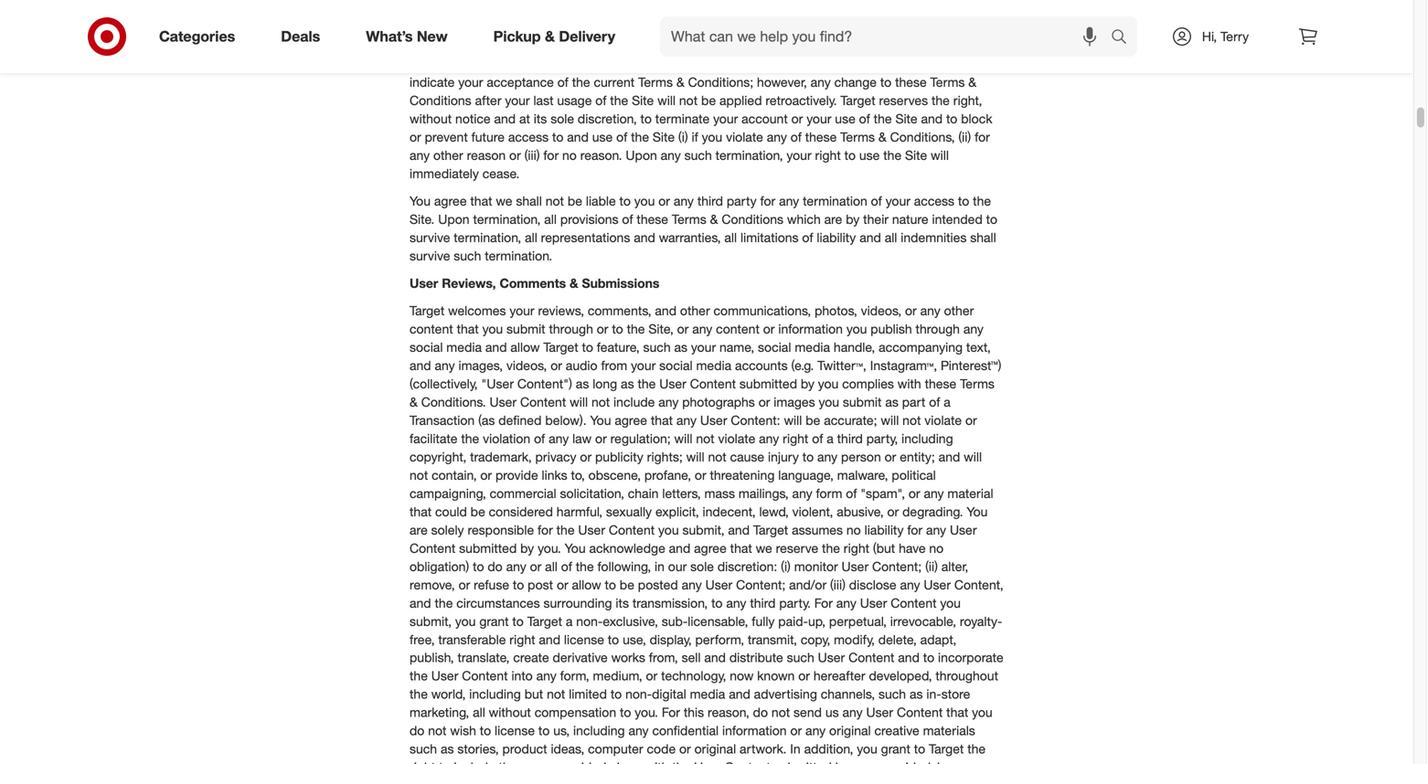 Task type: vqa. For each thing, say whether or not it's contained in the screenshot.
second the '0 %' from the bottom
no



Task type: locate. For each thing, give the bounding box(es) containing it.
0 vertical spatial content;
[[872, 559, 922, 575]]

privacy
[[535, 449, 577, 465]]

including up computer
[[573, 723, 625, 739]]

or left "refuse"
[[459, 577, 470, 593]]

in-
[[927, 687, 942, 703]]

with
[[898, 376, 922, 392], [645, 760, 669, 765]]

submit down reviews,
[[507, 321, 546, 337]]

content up name,
[[716, 321, 760, 337]]

0 horizontal spatial license
[[495, 723, 535, 739]]

along
[[610, 760, 642, 765]]

in
[[790, 741, 801, 757]]

0 vertical spatial allow
[[511, 339, 540, 355]]

such down developed,
[[879, 687, 906, 703]]

twitter™,
[[818, 357, 867, 373]]

1 vertical spatial we
[[756, 540, 773, 556]]

provide
[[496, 467, 538, 483]]

incorporate
[[938, 650, 1004, 666]]

the down the remove,
[[435, 595, 453, 611]]

1 horizontal spatial liability
[[865, 522, 904, 538]]

nature
[[892, 211, 929, 227]]

be down images
[[806, 412, 821, 428]]

0 horizontal spatial for
[[662, 705, 680, 721]]

that up termination.
[[470, 193, 492, 209]]

0 horizontal spatial are
[[410, 522, 428, 538]]

perpetual,
[[829, 613, 887, 629]]

0 vertical spatial survive
[[410, 229, 450, 245]]

any down sole
[[682, 577, 702, 593]]

the down (as
[[461, 431, 479, 447]]

such up reviews,
[[454, 248, 481, 264]]

below).
[[545, 412, 587, 428]]

1 content from the left
[[410, 321, 453, 337]]

as
[[674, 339, 688, 355], [576, 376, 589, 392], [621, 376, 634, 392], [886, 394, 899, 410], [910, 687, 923, 703], [441, 741, 454, 757]]

1 horizontal spatial submit
[[843, 394, 882, 410]]

from,
[[649, 650, 678, 666]]

0 horizontal spatial terms
[[672, 211, 707, 227]]

any up licensable,
[[726, 595, 747, 611]]

or up content:
[[759, 394, 770, 410]]

liability inside you agree that we shall not be liable to you or any third party for any termination of your access to the site. upon termination, all provisions of these terms & conditions which are by their nature intended to survive termination, all representations and warranties, all limitations of liability and all indemnities shall survive such termination.
[[817, 229, 856, 245]]

termination
[[803, 193, 868, 209]]

any down have
[[900, 577, 920, 593]]

shall
[[516, 193, 542, 209], [971, 229, 997, 245]]

0 vertical spatial a
[[944, 394, 951, 410]]

0 horizontal spatial grant
[[480, 613, 509, 629]]

monitor
[[794, 559, 838, 575]]

liability
[[817, 229, 856, 245], [865, 522, 904, 538]]

& inside target welcomes your reviews, comments, and other communications, photos, videos, or any other content that you submit through or to the site, or any content or information you publish through any social media and allow target to feature, such as your name, social media handle, accompanying text, and any images, videos, or audio  from your social media accounts (e.g. twitter™, instagram™, pinterest™) (collectively, "user content") as long as the user content submitted by you complies with these terms & conditions.  user content will not include any photographs or images you submit as part of a transaction (as defined below). you agree that any user content: will be accurate; will not violate or facilitate the violation of any law or regulation; will not violate any right of a third party, including copyright, trademark, privacy or publicity rights; will not cause injury to any person or entity; and will not contain, or provide links to, obscene, profane, or threatening language, malware, political campaigning, commercial solicitation, chain letters, mass mailings, any form of "spam", or any material that could be considered harmful, sexually explicit, indecent, lewd, violent, abusive, or degrading. you are solely responsible for the user content you submit, and target assumes no liability for any user content submitted by you. you acknowledge and agree that we reserve the right (but have no obligation) to do any or all of the following, in our sole discretion: (i) monitor user content; (ii) alter, remove, or refuse to post or allow to be posted any user content; and/or (iii) disclose any user content, and the circumstances surrounding its transmission, to any third party. for any user content you submit, you grant to target a non-exclusive, sub-licensable, fully paid-up, perpetual, irrevocable, royalty- free, transferable right and license to use, display, perform, transmit, copy, modify, delete, adapt, publish, translate, create derivative works from, sell and distribute such user content and to incorporate the user content into any form, medium, or technology, now known or hereafter developed, throughout the world, including but not limited to non-digital media and advertising channels, such as in-store marketing, all without compensation to you.  for this reason, do not send us any user content that you do not wish to license to us, including any confidential information or any original creative materials such as stories, product ideas, computer code or original artwork. in addition, you grant to target the right to include the name provided along with the user content submitted b
[[410, 394, 418, 410]]

0 vertical spatial these
[[637, 211, 669, 227]]

0 vertical spatial non-
[[576, 613, 603, 629]]

1 vertical spatial are
[[410, 522, 428, 538]]

2 horizontal spatial including
[[902, 431, 953, 447]]

user
[[410, 275, 438, 291], [660, 376, 687, 392], [490, 394, 517, 410], [700, 412, 727, 428], [578, 522, 605, 538], [950, 522, 977, 538], [842, 559, 869, 575], [706, 577, 733, 593], [924, 577, 951, 593], [860, 595, 887, 611], [818, 650, 845, 666], [431, 668, 459, 684], [866, 705, 894, 721], [694, 760, 721, 765]]

do up "refuse"
[[488, 559, 503, 575]]

law
[[573, 431, 592, 447]]

party,
[[867, 431, 898, 447]]

information
[[779, 321, 843, 337], [722, 723, 787, 739]]

indecent,
[[703, 504, 756, 520]]

but
[[525, 687, 543, 703]]

you down welcomes
[[483, 321, 503, 337]]

by down responsible
[[520, 540, 534, 556]]

1 vertical spatial a
[[827, 431, 834, 447]]

publicity
[[595, 449, 644, 465]]

0 horizontal spatial do
[[410, 723, 425, 739]]

by down (e.g.
[[801, 376, 815, 392]]

0 vertical spatial for
[[815, 595, 833, 611]]

for up have
[[908, 522, 923, 538]]

1 vertical spatial violate
[[718, 431, 756, 447]]

as down audio
[[576, 376, 589, 392]]

a down 'surrounding'
[[566, 613, 573, 629]]

grant down creative
[[881, 741, 911, 757]]

0 horizontal spatial other
[[680, 303, 710, 319]]

1 horizontal spatial other
[[944, 303, 974, 319]]

all left provisions
[[544, 211, 557, 227]]

not down part
[[903, 412, 921, 428]]

1 vertical spatial submit
[[843, 394, 882, 410]]

or down pinterest™)
[[966, 412, 977, 428]]

content down 'artwork.'
[[725, 760, 771, 765]]

you up 'law'
[[590, 412, 611, 428]]

user up creative
[[866, 705, 894, 721]]

sole
[[691, 559, 714, 575]]

we up discretion:
[[756, 540, 773, 556]]

works
[[611, 650, 646, 666]]

terms inside target welcomes your reviews, comments, and other communications, photos, videos, or any other content that you submit through or to the site, or any content or information you publish through any social media and allow target to feature, such as your name, social media handle, accompanying text, and any images, videos, or audio  from your social media accounts (e.g. twitter™, instagram™, pinterest™) (collectively, "user content") as long as the user content submitted by you complies with these terms & conditions.  user content will not include any photographs or images you submit as part of a transaction (as defined below). you agree that any user content: will be accurate; will not violate or facilitate the violation of any law or regulation; will not violate any right of a third party, including copyright, trademark, privacy or publicity rights; will not cause injury to any person or entity; and will not contain, or provide links to, obscene, profane, or threatening language, malware, political campaigning, commercial solicitation, chain letters, mass mailings, any form of "spam", or any material that could be considered harmful, sexually explicit, indecent, lewd, violent, abusive, or degrading. you are solely responsible for the user content you submit, and target assumes no liability for any user content submitted by you. you acknowledge and agree that we reserve the right (but have no obligation) to do any or all of the following, in our sole discretion: (i) monitor user content; (ii) alter, remove, or refuse to post or allow to be posted any user content; and/or (iii) disclose any user content, and the circumstances surrounding its transmission, to any third party. for any user content you submit, you grant to target a non-exclusive, sub-licensable, fully paid-up, perpetual, irrevocable, royalty- free, transferable right and license to use, display, perform, transmit, copy, modify, delete, adapt, publish, translate, create derivative works from, sell and distribute such user content and to incorporate the user content into any form, medium, or technology, now known or hereafter developed, throughout the world, including but not limited to non-digital media and advertising channels, such as in-store marketing, all without compensation to you.  for this reason, do not send us any user content that you do not wish to license to us, including any confidential information or any original creative materials such as stories, product ideas, computer code or original artwork. in addition, you grant to target the right to include the name provided along with the user content submitted b
[[960, 376, 995, 392]]

1 survive from the top
[[410, 229, 450, 245]]

any down send on the bottom right of page
[[806, 723, 826, 739]]

0 horizontal spatial content;
[[736, 577, 786, 593]]

will up material
[[964, 449, 982, 465]]

1 vertical spatial grant
[[881, 741, 911, 757]]

any right "site,"
[[692, 321, 713, 337]]

have
[[899, 540, 926, 556]]

these inside target welcomes your reviews, comments, and other communications, photos, videos, or any other content that you submit through or to the site, or any content or information you publish through any social media and allow target to feature, such as your name, social media handle, accompanying text, and any images, videos, or audio  from your social media accounts (e.g. twitter™, instagram™, pinterest™) (collectively, "user content") as long as the user content submitted by you complies with these terms & conditions.  user content will not include any photographs or images you submit as part of a transaction (as defined below). you agree that any user content: will be accurate; will not violate or facilitate the violation of any law or regulation; will not violate any right of a third party, including copyright, trademark, privacy or publicity rights; will not cause injury to any person or entity; and will not contain, or provide links to, obscene, profane, or threatening language, malware, political campaigning, commercial solicitation, chain letters, mass mailings, any form of "spam", or any material that could be considered harmful, sexually explicit, indecent, lewd, violent, abusive, or degrading. you are solely responsible for the user content you submit, and target assumes no liability for any user content submitted by you. you acknowledge and agree that we reserve the right (but have no obligation) to do any or all of the following, in our sole discretion: (i) monitor user content; (ii) alter, remove, or refuse to post or allow to be posted any user content; and/or (iii) disclose any user content, and the circumstances surrounding its transmission, to any third party. for any user content you submit, you grant to target a non-exclusive, sub-licensable, fully paid-up, perpetual, irrevocable, royalty- free, transferable right and license to use, display, perform, transmit, copy, modify, delete, adapt, publish, translate, create derivative works from, sell and distribute such user content and to incorporate the user content into any form, medium, or technology, now known or hereafter developed, throughout the world, including but not limited to non-digital media and advertising channels, such as in-store marketing, all without compensation to you.  for this reason, do not send us any user content that you do not wish to license to us, including any confidential information or any original creative materials such as stories, product ideas, computer code or original artwork. in addition, you grant to target the right to include the name provided along with the user content submitted b
[[925, 376, 957, 392]]

you.
[[538, 540, 561, 556], [635, 705, 658, 721]]

be up provisions
[[568, 193, 583, 209]]

2 survive from the top
[[410, 248, 450, 264]]

1 vertical spatial submit,
[[410, 613, 452, 629]]

0 vertical spatial you.
[[538, 540, 561, 556]]

0 horizontal spatial we
[[496, 193, 513, 209]]

2 vertical spatial a
[[566, 613, 573, 629]]

social up 'accounts'
[[758, 339, 791, 355]]

or
[[659, 193, 670, 209], [905, 303, 917, 319], [597, 321, 609, 337], [677, 321, 689, 337], [763, 321, 775, 337], [551, 357, 562, 373], [759, 394, 770, 410], [966, 412, 977, 428], [595, 431, 607, 447], [580, 449, 592, 465], [885, 449, 897, 465], [480, 467, 492, 483], [695, 467, 707, 483], [909, 485, 921, 501], [888, 504, 899, 520], [530, 559, 542, 575], [459, 577, 470, 593], [557, 577, 569, 593], [646, 668, 658, 684], [799, 668, 810, 684], [791, 723, 802, 739], [680, 741, 691, 757]]

1 horizontal spatial license
[[564, 632, 604, 648]]

submit, up free,
[[410, 613, 452, 629]]

0 vertical spatial we
[[496, 193, 513, 209]]

1 horizontal spatial by
[[801, 376, 815, 392]]

1 vertical spatial by
[[801, 376, 815, 392]]

explicit,
[[656, 504, 699, 520]]

1 vertical spatial these
[[925, 376, 957, 392]]

0 horizontal spatial a
[[566, 613, 573, 629]]

campaigning,
[[410, 485, 486, 501]]

& inside you agree that we shall not be liable to you or any third party for any termination of your access to the site. upon termination, all provisions of these terms & conditions which are by their nature intended to survive termination, all representations and warranties, all limitations of liability and all indemnities shall survive such termination.
[[710, 211, 718, 227]]

terms down pinterest™)
[[960, 376, 995, 392]]

or down "spam",
[[888, 504, 899, 520]]

1 horizontal spatial are
[[825, 211, 843, 227]]

part
[[902, 394, 926, 410]]

advertising
[[754, 687, 817, 703]]

1 vertical spatial agree
[[615, 412, 647, 428]]

0 horizontal spatial you.
[[538, 540, 561, 556]]

1 horizontal spatial terms
[[960, 376, 995, 392]]

1 horizontal spatial violate
[[925, 412, 962, 428]]

we inside target welcomes your reviews, comments, and other communications, photos, videos, or any other content that you submit through or to the site, or any content or information you publish through any social media and allow target to feature, such as your name, social media handle, accompanying text, and any images, videos, or audio  from your social media accounts (e.g. twitter™, instagram™, pinterest™) (collectively, "user content") as long as the user content submitted by you complies with these terms & conditions.  user content will not include any photographs or images you submit as part of a transaction (as defined below). you agree that any user content: will be accurate; will not violate or facilitate the violation of any law or regulation; will not violate any right of a third party, including copyright, trademark, privacy or publicity rights; will not cause injury to any person or entity; and will not contain, or provide links to, obscene, profane, or threatening language, malware, political campaigning, commercial solicitation, chain letters, mass mailings, any form of "spam", or any material that could be considered harmful, sexually explicit, indecent, lewd, violent, abusive, or degrading. you are solely responsible for the user content you submit, and target assumes no liability for any user content submitted by you. you acknowledge and agree that we reserve the right (but have no obligation) to do any or all of the following, in our sole discretion: (i) monitor user content; (ii) alter, remove, or refuse to post or allow to be posted any user content; and/or (iii) disclose any user content, and the circumstances surrounding its transmission, to any third party. for any user content you submit, you grant to target a non-exclusive, sub-licensable, fully paid-up, perpetual, irrevocable, royalty- free, transferable right and license to use, display, perform, transmit, copy, modify, delete, adapt, publish, translate, create derivative works from, sell and distribute such user content and to incorporate the user content into any form, medium, or technology, now known or hereafter developed, throughout the world, including but not limited to non-digital media and advertising channels, such as in-store marketing, all without compensation to you.  for this reason, do not send us any user content that you do not wish to license to us, including any confidential information or any original creative materials such as stories, product ideas, computer code or original artwork. in addition, you grant to target the right to include the name provided along with the user content submitted b
[[756, 540, 773, 556]]

without
[[489, 705, 531, 721]]

person
[[841, 449, 881, 465]]

hereafter
[[814, 668, 866, 684]]

& up warranties,
[[710, 211, 718, 227]]

or up publish
[[905, 303, 917, 319]]

1 horizontal spatial grant
[[881, 741, 911, 757]]

social
[[410, 339, 443, 355], [758, 339, 791, 355], [660, 357, 693, 373]]

0 vertical spatial license
[[564, 632, 604, 648]]

other left the communications,
[[680, 303, 710, 319]]

or up warranties,
[[659, 193, 670, 209]]

1 vertical spatial including
[[469, 687, 521, 703]]

1 vertical spatial shall
[[971, 229, 997, 245]]

the down product
[[499, 760, 517, 765]]

0 vertical spatial are
[[825, 211, 843, 227]]

2 horizontal spatial agree
[[694, 540, 727, 556]]

liability down termination
[[817, 229, 856, 245]]

the up 'surrounding'
[[576, 559, 594, 575]]

with down code
[[645, 760, 669, 765]]

feature,
[[597, 339, 640, 355]]

content;
[[872, 559, 922, 575], [736, 577, 786, 593]]

2 other from the left
[[944, 303, 974, 319]]

or up feature,
[[597, 321, 609, 337]]

1 horizontal spatial original
[[830, 723, 871, 739]]

third
[[698, 193, 723, 209], [837, 431, 863, 447], [750, 595, 776, 611]]

1 vertical spatial do
[[753, 705, 768, 721]]

any up "degrading."
[[924, 485, 944, 501]]

submit down complies
[[843, 394, 882, 410]]

license
[[564, 632, 604, 648], [495, 723, 535, 739]]

shall down intended
[[971, 229, 997, 245]]

1 horizontal spatial non-
[[626, 687, 652, 703]]

0 horizontal spatial third
[[698, 193, 723, 209]]

the down publish,
[[410, 668, 428, 684]]

these up part
[[925, 376, 957, 392]]

any down channels,
[[843, 705, 863, 721]]

liability inside target welcomes your reviews, comments, and other communications, photos, videos, or any other content that you submit through or to the site, or any content or information you publish through any social media and allow target to feature, such as your name, social media handle, accompanying text, and any images, videos, or audio  from your social media accounts (e.g. twitter™, instagram™, pinterest™) (collectively, "user content") as long as the user content submitted by you complies with these terms & conditions.  user content will not include any photographs or images you submit as part of a transaction (as defined below). you agree that any user content: will be accurate; will not violate or facilitate the violation of any law or regulation; will not violate any right of a third party, including copyright, trademark, privacy or publicity rights; will not cause injury to any person or entity; and will not contain, or provide links to, obscene, profane, or threatening language, malware, political campaigning, commercial solicitation, chain letters, mass mailings, any form of "spam", or any material that could be considered harmful, sexually explicit, indecent, lewd, violent, abusive, or degrading. you are solely responsible for the user content you submit, and target assumes no liability for any user content submitted by you. you acknowledge and agree that we reserve the right (but have no obligation) to do any or all of the following, in our sole discretion: (i) monitor user content; (ii) alter, remove, or refuse to post or allow to be posted any user content; and/or (iii) disclose any user content, and the circumstances surrounding its transmission, to any third party. for any user content you submit, you grant to target a non-exclusive, sub-licensable, fully paid-up, perpetual, irrevocable, royalty- free, transferable right and license to use, display, perform, transmit, copy, modify, delete, adapt, publish, translate, create derivative works from, sell and distribute such user content and to incorporate the user content into any form, medium, or technology, now known or hereafter developed, throughout the world, including but not limited to non-digital media and advertising channels, such as in-store marketing, all without compensation to you.  for this reason, do not send us any user content that you do not wish to license to us, including any confidential information or any original creative materials such as stories, product ideas, computer code or original artwork. in addition, you grant to target the right to include the name provided along with the user content submitted b
[[865, 522, 904, 538]]

third inside you agree that we shall not be liable to you or any third party for any termination of your access to the site. upon termination, all provisions of these terms & conditions which are by their nature intended to survive termination, all representations and warranties, all limitations of liability and all indemnities shall survive such termination.
[[698, 193, 723, 209]]

cause
[[730, 449, 765, 465]]

&
[[545, 27, 555, 45], [710, 211, 718, 227], [570, 275, 579, 291], [410, 394, 418, 410]]

communications,
[[714, 303, 811, 319]]

not down copyright,
[[410, 467, 428, 483]]

0 vertical spatial including
[[902, 431, 953, 447]]

2 horizontal spatial do
[[753, 705, 768, 721]]

site,
[[649, 321, 674, 337]]

such
[[454, 248, 481, 264], [643, 339, 671, 355], [787, 650, 815, 666], [879, 687, 906, 703], [410, 741, 437, 757]]

0 horizontal spatial liability
[[817, 229, 856, 245]]

2 content from the left
[[716, 321, 760, 337]]

hi,
[[1203, 28, 1217, 44]]

0 horizontal spatial these
[[637, 211, 669, 227]]

confidential
[[652, 723, 719, 739]]

responsible
[[468, 522, 534, 538]]

content; down discretion:
[[736, 577, 786, 593]]

1 vertical spatial terms
[[960, 376, 995, 392]]

your down "comments" at the left of page
[[510, 303, 535, 319]]

handle,
[[834, 339, 875, 355]]

1 vertical spatial liability
[[865, 522, 904, 538]]

you right 'liable'
[[634, 193, 655, 209]]

search button
[[1103, 16, 1147, 60]]

1 horizontal spatial for
[[760, 193, 776, 209]]

violate down part
[[925, 412, 962, 428]]

0 horizontal spatial videos,
[[507, 357, 547, 373]]

known
[[757, 668, 795, 684]]

not down photographs
[[696, 431, 715, 447]]

not inside you agree that we shall not be liable to you or any third party for any termination of your access to the site. upon termination, all provisions of these terms & conditions which are by their nature intended to survive termination, all representations and warranties, all limitations of liability and all indemnities shall survive such termination.
[[546, 193, 564, 209]]

and down the remove,
[[410, 595, 431, 611]]

0 horizontal spatial include
[[454, 760, 495, 765]]

1 horizontal spatial these
[[925, 376, 957, 392]]

obligation)
[[410, 559, 469, 575]]

for
[[760, 193, 776, 209], [538, 522, 553, 538], [908, 522, 923, 538]]

the down harmful,
[[557, 522, 575, 538]]

information down photos,
[[779, 321, 843, 337]]

injury
[[768, 449, 799, 465]]

other
[[680, 303, 710, 319], [944, 303, 974, 319]]

1 horizontal spatial agree
[[615, 412, 647, 428]]

license up derivative
[[564, 632, 604, 648]]

your right from
[[631, 357, 656, 373]]

submit
[[507, 321, 546, 337], [843, 394, 882, 410]]

1 vertical spatial non-
[[626, 687, 652, 703]]

0 horizontal spatial submit,
[[410, 613, 452, 629]]

you agree that we shall not be liable to you or any third party for any termination of your access to the site. upon termination, all provisions of these terms & conditions which are by their nature intended to survive termination, all representations and warranties, all limitations of liability and all indemnities shall survive such termination.
[[410, 193, 998, 264]]

right up injury
[[783, 431, 809, 447]]

content:
[[731, 412, 781, 428]]

2 horizontal spatial a
[[944, 394, 951, 410]]

user down harmful,
[[578, 522, 605, 538]]

0 vertical spatial no
[[847, 522, 861, 538]]

store
[[942, 687, 971, 703]]

and up (collectively,
[[410, 357, 431, 373]]

images,
[[459, 357, 503, 373]]

indemnities
[[901, 229, 967, 245]]

0 vertical spatial liability
[[817, 229, 856, 245]]

0 vertical spatial by
[[846, 211, 860, 227]]

you down the explicit,
[[659, 522, 679, 538]]

including up entity;
[[902, 431, 953, 447]]

provided
[[556, 760, 607, 765]]

1 horizontal spatial shall
[[971, 229, 997, 245]]

any down content:
[[759, 431, 779, 447]]

content up photographs
[[690, 376, 736, 392]]

all
[[544, 211, 557, 227], [525, 229, 538, 245], [725, 229, 737, 245], [885, 229, 898, 245], [545, 559, 558, 575], [473, 705, 485, 721]]

your
[[886, 193, 911, 209], [510, 303, 535, 319], [691, 339, 716, 355], [631, 357, 656, 373]]

artwork.
[[740, 741, 787, 757]]

and up "create"
[[539, 632, 561, 648]]

to
[[620, 193, 631, 209], [958, 193, 970, 209], [986, 211, 998, 227], [612, 321, 623, 337], [582, 339, 593, 355], [803, 449, 814, 465], [473, 559, 484, 575], [513, 577, 524, 593], [605, 577, 616, 593], [712, 595, 723, 611], [513, 613, 524, 629], [608, 632, 619, 648], [923, 650, 935, 666], [611, 687, 622, 703], [620, 705, 631, 721], [480, 723, 491, 739], [539, 723, 550, 739], [914, 741, 926, 757], [439, 760, 450, 765]]

1 vertical spatial for
[[662, 705, 680, 721]]

following,
[[598, 559, 651, 575]]

through down reviews,
[[549, 321, 593, 337]]

original down us
[[830, 723, 871, 739]]

1 horizontal spatial you.
[[635, 705, 658, 721]]

long
[[593, 376, 617, 392]]

2 horizontal spatial by
[[846, 211, 860, 227]]

0 vertical spatial submit,
[[683, 522, 725, 538]]

will up rights;
[[674, 431, 693, 447]]

right
[[783, 431, 809, 447], [844, 540, 870, 556], [510, 632, 535, 648], [410, 760, 436, 765]]

media up images,
[[447, 339, 482, 355]]

1 vertical spatial no
[[930, 540, 944, 556]]

"user
[[481, 376, 514, 392]]

1 vertical spatial termination,
[[454, 229, 521, 245]]

2 horizontal spatial for
[[908, 522, 923, 538]]

use,
[[623, 632, 646, 648]]

are down termination
[[825, 211, 843, 227]]

any down (iii) at the bottom right of page
[[837, 595, 857, 611]]

(ii)
[[926, 559, 938, 575]]

do
[[488, 559, 503, 575], [753, 705, 768, 721], [410, 723, 425, 739]]

digital
[[652, 687, 687, 703]]

access
[[914, 193, 955, 209]]

by inside you agree that we shall not be liable to you or any third party for any termination of your access to the site. upon termination, all provisions of these terms & conditions which are by their nature intended to survive termination, all representations and warranties, all limitations of liability and all indemnities shall survive such termination.
[[846, 211, 860, 227]]

0 horizontal spatial non-
[[576, 613, 603, 629]]

original down confidential
[[695, 741, 736, 757]]

that
[[470, 193, 492, 209], [457, 321, 479, 337], [651, 412, 673, 428], [410, 504, 432, 520], [730, 540, 752, 556], [947, 705, 969, 721]]

violate
[[925, 412, 962, 428], [718, 431, 756, 447]]

as left part
[[886, 394, 899, 410]]

provisions
[[560, 211, 619, 227]]

0 horizontal spatial violate
[[718, 431, 756, 447]]

0 vertical spatial submit
[[507, 321, 546, 337]]

free,
[[410, 632, 435, 648]]

defined
[[499, 412, 542, 428]]

0 horizontal spatial through
[[549, 321, 593, 337]]



Task type: describe. For each thing, give the bounding box(es) containing it.
all up wish
[[473, 705, 485, 721]]

lewd,
[[759, 504, 789, 520]]

party
[[727, 193, 757, 209]]

1 vertical spatial original
[[695, 741, 736, 757]]

media down name,
[[696, 357, 732, 373]]

(iii)
[[830, 577, 846, 593]]

name,
[[720, 339, 755, 355]]

or down 'law'
[[580, 449, 592, 465]]

your left name,
[[691, 339, 716, 355]]

pickup & delivery
[[494, 27, 615, 45]]

and up our
[[669, 540, 691, 556]]

1 vertical spatial license
[[495, 723, 535, 739]]

pickup
[[494, 27, 541, 45]]

any up privacy
[[549, 431, 569, 447]]

translate,
[[458, 650, 510, 666]]

of up privacy
[[534, 431, 545, 447]]

1 vertical spatial submitted
[[459, 540, 517, 556]]

agree inside you agree that we shall not be liable to you or any third party for any termination of your access to the site. upon termination, all provisions of these terms & conditions which are by their nature intended to survive termination, all representations and warranties, all limitations of liability and all indemnities shall survive such termination.
[[434, 193, 467, 209]]

and left warranties,
[[634, 229, 656, 245]]

you up irrevocable, on the right bottom
[[941, 595, 961, 611]]

assumes
[[792, 522, 843, 538]]

world,
[[431, 687, 466, 703]]

1 horizontal spatial with
[[898, 376, 922, 392]]

right up "create"
[[510, 632, 535, 648]]

us,
[[553, 723, 570, 739]]

site.
[[410, 211, 435, 227]]

you down twitter™,
[[818, 376, 839, 392]]

you up materials
[[972, 705, 993, 721]]

or down political
[[909, 485, 921, 501]]

1 vertical spatial videos,
[[507, 357, 547, 373]]

creative
[[875, 723, 920, 739]]

not down "long"
[[592, 394, 610, 410]]

harmful,
[[557, 504, 603, 520]]

derivative
[[553, 650, 608, 666]]

are inside you agree that we shall not be liable to you or any third party for any termination of your access to the site. upon termination, all provisions of these terms & conditions which are by their nature intended to survive termination, all representations and warranties, all limitations of liability and all indemnities shall survive such termination.
[[825, 211, 843, 227]]

0 horizontal spatial by
[[520, 540, 534, 556]]

any up accompanying
[[921, 303, 941, 319]]

2 vertical spatial submitted
[[774, 760, 832, 765]]

that inside you agree that we shall not be liable to you or any third party for any termination of your access to the site. upon termination, all provisions of these terms & conditions which are by their nature intended to survive termination, all representations and warranties, all limitations of liability and all indemnities shall survive such termination.
[[470, 193, 492, 209]]

sell
[[682, 650, 701, 666]]

throughout
[[936, 668, 999, 684]]

and up developed,
[[898, 650, 920, 666]]

their
[[863, 211, 889, 227]]

be inside you agree that we shall not be liable to you or any third party for any termination of your access to the site. upon termination, all provisions of these terms & conditions which are by their nature intended to survive termination, all representations and warranties, all limitations of liability and all indemnities shall survive such termination.
[[568, 193, 583, 209]]

the down materials
[[968, 741, 986, 757]]

1 vertical spatial information
[[722, 723, 787, 739]]

reserve
[[776, 540, 819, 556]]

categories link
[[144, 16, 258, 57]]

will right rights;
[[686, 449, 705, 465]]

product
[[503, 741, 547, 757]]

of up language,
[[812, 431, 823, 447]]

user up 'hereafter'
[[818, 650, 845, 666]]

to,
[[571, 467, 585, 483]]

mass
[[705, 485, 735, 501]]

content up irrevocable, on the right bottom
[[891, 595, 937, 611]]

such down "site,"
[[643, 339, 671, 355]]

the down assumes
[[822, 540, 840, 556]]

sub-
[[662, 613, 688, 629]]

any up which
[[779, 193, 799, 209]]

0 horizontal spatial including
[[469, 687, 521, 703]]

user up world, at the bottom left of page
[[431, 668, 459, 684]]

not down marketing,
[[428, 723, 447, 739]]

user down disclose on the right bottom of the page
[[860, 595, 887, 611]]

user down confidential
[[694, 760, 721, 765]]

that up discretion:
[[730, 540, 752, 556]]

acknowledge
[[589, 540, 666, 556]]

2 vertical spatial do
[[410, 723, 425, 739]]

surrounding
[[544, 595, 612, 611]]

0 vertical spatial violate
[[925, 412, 962, 428]]

the down code
[[672, 760, 691, 765]]

your inside you agree that we shall not be liable to you or any third party for any termination of your access to the site. upon termination, all provisions of these terms & conditions which are by their nature intended to survive termination, all representations and warranties, all limitations of liability and all indemnities shall survive such termination.
[[886, 193, 911, 209]]

What can we help you find? suggestions appear below search field
[[660, 16, 1116, 57]]

0 vertical spatial do
[[488, 559, 503, 575]]

of up abusive,
[[846, 485, 857, 501]]

user up (iii) at the bottom right of page
[[842, 559, 869, 575]]

royalty-
[[960, 613, 1003, 629]]

target down the lewd,
[[753, 522, 788, 538]]

2 vertical spatial including
[[573, 723, 625, 739]]

that down welcomes
[[457, 321, 479, 337]]

and down their
[[860, 229, 881, 245]]

& inside pickup & delivery link
[[545, 27, 555, 45]]

1 horizontal spatial third
[[750, 595, 776, 611]]

user down the (ii)
[[924, 577, 951, 593]]

terry
[[1221, 28, 1249, 44]]

all up termination.
[[525, 229, 538, 245]]

send
[[794, 705, 822, 721]]

these inside you agree that we shall not be liable to you or any third party for any termination of your access to the site. upon termination, all provisions of these terms & conditions which are by their nature intended to survive termination, all representations and warranties, all limitations of liability and all indemnities shall survive such termination.
[[637, 211, 669, 227]]

0 horizontal spatial no
[[847, 522, 861, 538]]

0 vertical spatial shall
[[516, 193, 542, 209]]

0 vertical spatial original
[[830, 723, 871, 739]]

categories
[[159, 27, 235, 45]]

you up transferable
[[455, 613, 476, 629]]

are inside target welcomes your reviews, comments, and other communications, photos, videos, or any other content that you submit through or to the site, or any content or information you publish through any social media and allow target to feature, such as your name, social media handle, accompanying text, and any images, videos, or audio  from your social media accounts (e.g. twitter™, instagram™, pinterest™) (collectively, "user content") as long as the user content submitted by you complies with these terms & conditions.  user content will not include any photographs or images you submit as part of a transaction (as defined below). you agree that any user content: will be accurate; will not violate or facilitate the violation of any law or regulation; will not violate any right of a third party, including copyright, trademark, privacy or publicity rights; will not cause injury to any person or entity; and will not contain, or provide links to, obscene, profane, or threatening language, malware, political campaigning, commercial solicitation, chain letters, mass mailings, any form of "spam", or any material that could be considered harmful, sexually explicit, indecent, lewd, violent, abusive, or degrading. you are solely responsible for the user content you submit, and target assumes no liability for any user content submitted by you. you acknowledge and agree that we reserve the right (but have no obligation) to do any or all of the following, in our sole discretion: (i) monitor user content; (ii) alter, remove, or refuse to post or allow to be posted any user content; and/or (iii) disclose any user content, and the circumstances surrounding its transmission, to any third party. for any user content you submit, you grant to target a non-exclusive, sub-licensable, fully paid-up, perpetual, irrevocable, royalty- free, transferable right and license to use, display, perform, transmit, copy, modify, delete, adapt, publish, translate, create derivative works from, sell and distribute such user content and to incorporate the user content into any form, medium, or technology, now known or hereafter developed, throughout the world, including but not limited to non-digital media and advertising channels, such as in-store marketing, all without compensation to you.  for this reason, do not send us any user content that you do not wish to license to us, including any confidential information or any original creative materials such as stories, product ideas, computer code or original artwork. in addition, you grant to target the right to include the name provided along with the user content submitted b
[[410, 522, 428, 538]]

that up regulation;
[[651, 412, 673, 428]]

any up but
[[536, 668, 557, 684]]

for inside you agree that we shall not be liable to you or any third party for any termination of your access to the site. upon termination, all provisions of these terms & conditions which are by their nature intended to survive termination, all representations and warranties, all limitations of liability and all indemnities shall survive such termination.
[[760, 193, 776, 209]]

technology,
[[661, 668, 726, 684]]

user down "degrading."
[[950, 522, 977, 538]]

malware,
[[837, 467, 888, 483]]

hi, terry
[[1203, 28, 1249, 44]]

channels,
[[821, 687, 875, 703]]

target up audio
[[544, 339, 579, 355]]

0 vertical spatial information
[[779, 321, 843, 337]]

content down the translate,
[[462, 668, 508, 684]]

violent,
[[793, 504, 834, 520]]

comments
[[500, 275, 566, 291]]

solicitation,
[[560, 485, 624, 501]]

transmit,
[[748, 632, 797, 648]]

of right provisions
[[622, 211, 633, 227]]

such down marketing,
[[410, 741, 437, 757]]

1 vertical spatial content;
[[736, 577, 786, 593]]

will up below).
[[570, 394, 588, 410]]

remove,
[[410, 577, 455, 593]]

be down "following,"
[[620, 577, 635, 593]]

any up code
[[629, 723, 649, 739]]

1 horizontal spatial social
[[660, 357, 693, 373]]

you inside you agree that we shall not be liable to you or any third party for any termination of your access to the site. upon termination, all provisions of these terms & conditions which are by their nature intended to survive termination, all representations and warranties, all limitations of liability and all indemnities shall survive such termination.
[[410, 193, 431, 209]]

1 horizontal spatial submit,
[[683, 522, 725, 538]]

transmission,
[[633, 595, 708, 611]]

0 horizontal spatial for
[[538, 522, 553, 538]]

images
[[774, 394, 815, 410]]

what's
[[366, 27, 413, 45]]

terms inside you agree that we shall not be liable to you or any third party for any termination of your access to the site. upon termination, all provisions of these terms & conditions which are by their nature intended to survive termination, all representations and warranties, all limitations of liability and all indemnities shall survive such termination.
[[672, 211, 707, 227]]

or down confidential
[[680, 741, 691, 757]]

any up (collectively,
[[435, 357, 455, 373]]

any down photographs
[[677, 412, 697, 428]]

0 vertical spatial submitted
[[740, 376, 797, 392]]

as down wish
[[441, 741, 454, 757]]

language,
[[778, 467, 834, 483]]

or up advertising
[[799, 668, 810, 684]]

of down which
[[802, 229, 813, 245]]

material
[[948, 485, 994, 501]]

any up "refuse"
[[506, 559, 526, 575]]

as right "long"
[[621, 376, 634, 392]]

you inside you agree that we shall not be liable to you or any third party for any termination of your access to the site. upon termination, all provisions of these terms & conditions which are by their nature intended to survive termination, all representations and warranties, all limitations of liability and all indemnities shall survive such termination.
[[634, 193, 655, 209]]

reason,
[[708, 705, 750, 721]]

2 through from the left
[[916, 321, 960, 337]]

1 horizontal spatial for
[[815, 595, 833, 611]]

1 vertical spatial with
[[645, 760, 669, 765]]

deals link
[[265, 16, 343, 57]]

in
[[655, 559, 665, 575]]

submissions
[[582, 275, 660, 291]]

what's new
[[366, 27, 448, 45]]

the inside you agree that we shall not be liable to you or any third party for any termination of your access to the site. upon termination, all provisions of these terms & conditions which are by their nature intended to survive termination, all representations and warranties, all limitations of liability and all indemnities shall survive such termination.
[[973, 193, 991, 209]]

content down "sexually"
[[609, 522, 655, 538]]

1 other from the left
[[680, 303, 710, 319]]

any up warranties,
[[674, 193, 694, 209]]

be right could
[[471, 504, 485, 520]]

accounts
[[735, 357, 788, 373]]

0 horizontal spatial social
[[410, 339, 443, 355]]

addition,
[[804, 741, 854, 757]]

"spam",
[[861, 485, 905, 501]]

0 vertical spatial include
[[614, 394, 655, 410]]

transferable
[[438, 632, 506, 648]]

threatening
[[710, 467, 775, 483]]

paid-
[[779, 613, 808, 629]]

you down material
[[967, 504, 988, 520]]

complies
[[842, 376, 894, 392]]

2 horizontal spatial social
[[758, 339, 791, 355]]

such inside you agree that we shall not be liable to you or any third party for any termination of your access to the site. upon termination, all provisions of these terms & conditions which are by their nature intended to survive termination, all representations and warranties, all limitations of liability and all indemnities shall survive such termination.
[[454, 248, 481, 264]]

violation
[[483, 431, 531, 447]]

you down harmful,
[[565, 540, 586, 556]]

of up their
[[871, 193, 882, 209]]

delete,
[[879, 632, 917, 648]]

accurate;
[[824, 412, 877, 428]]

delivery
[[559, 27, 615, 45]]

any down "degrading."
[[926, 522, 947, 538]]

not right but
[[547, 687, 565, 703]]

or up 'in'
[[791, 723, 802, 739]]

content,
[[955, 577, 1004, 593]]

0 vertical spatial termination,
[[473, 211, 541, 227]]

facilitate
[[410, 431, 458, 447]]

considered
[[489, 504, 553, 520]]

limitations
[[741, 229, 799, 245]]

(i)
[[781, 559, 791, 575]]

refuse
[[474, 577, 509, 593]]

adapt,
[[921, 632, 957, 648]]

or up letters,
[[695, 467, 707, 483]]

1 horizontal spatial allow
[[572, 577, 601, 593]]

rights;
[[647, 449, 683, 465]]

display,
[[650, 632, 692, 648]]

or down the from,
[[646, 668, 658, 684]]

that left could
[[410, 504, 432, 520]]

any up language,
[[818, 449, 838, 465]]

modify,
[[834, 632, 875, 648]]

0 horizontal spatial submit
[[507, 321, 546, 337]]

distribute
[[730, 650, 784, 666]]

we inside you agree that we shall not be liable to you or any third party for any termination of your access to the site. upon termination, all provisions of these terms & conditions which are by their nature intended to survive termination, all representations and warranties, all limitations of liability and all indemnities shall survive such termination.
[[496, 193, 513, 209]]

1 vertical spatial third
[[837, 431, 863, 447]]

target down post
[[527, 613, 562, 629]]

or inside you agree that we shall not be liable to you or any third party for any termination of your access to the site. upon termination, all provisions of these terms & conditions which are by their nature intended to survive termination, all representations and warranties, all limitations of liability and all indemnities shall survive such termination.
[[659, 193, 670, 209]]

1 through from the left
[[549, 321, 593, 337]]

will up party,
[[881, 412, 899, 428]]

as left in- on the bottom right of page
[[910, 687, 923, 703]]

1 vertical spatial include
[[454, 760, 495, 765]]

and down indecent,
[[728, 522, 750, 538]]

liable
[[586, 193, 616, 209]]

which
[[787, 211, 821, 227]]

will down images
[[784, 412, 802, 428]]

or up content")
[[551, 357, 562, 373]]

0 vertical spatial videos,
[[861, 303, 902, 319]]

all down conditions
[[725, 229, 737, 245]]

deals
[[281, 27, 320, 45]]

you down creative
[[857, 741, 878, 757]]

that down store
[[947, 705, 969, 721]]

1 horizontal spatial no
[[930, 540, 944, 556]]

pinterest™)
[[941, 357, 1002, 373]]

exclusive,
[[603, 613, 658, 629]]

right down marketing,
[[410, 760, 436, 765]]

perform,
[[695, 632, 744, 648]]

the right "long"
[[638, 376, 656, 392]]

photographs
[[682, 394, 755, 410]]

(but
[[873, 540, 895, 556]]

user down "user
[[490, 394, 517, 410]]

user down sole
[[706, 577, 733, 593]]

& up reviews,
[[570, 275, 579, 291]]



